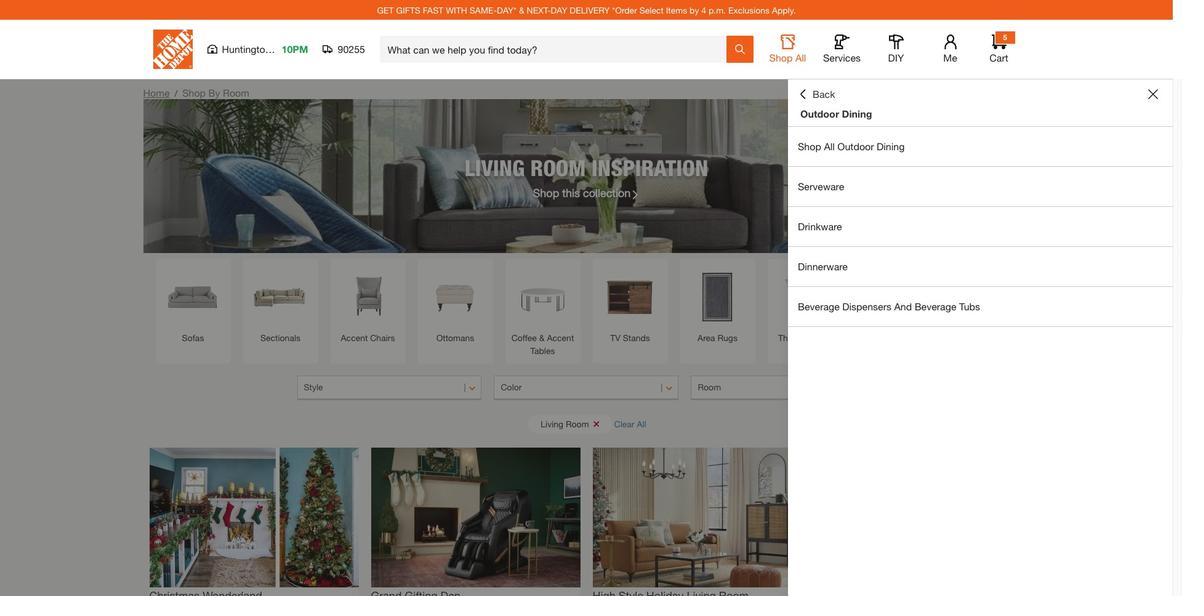 Task type: vqa. For each thing, say whether or not it's contained in the screenshot.
In in Midea 12,000 BTU 115 -Volts Window Air Conditioner Cools 550 Sq. Ft. with ENERGY STAR and Remote in White
no



Task type: describe. For each thing, give the bounding box(es) containing it.
huntington
[[222, 43, 271, 55]]

living room inspiration
[[465, 154, 708, 181]]

color
[[501, 382, 522, 392]]

huntington park
[[222, 43, 294, 55]]

me button
[[931, 34, 970, 64]]

exclusions
[[728, 5, 770, 15]]

/
[[175, 88, 177, 99]]

sofas link
[[162, 265, 224, 344]]

throw
[[778, 332, 802, 343]]

serveware link
[[788, 167, 1173, 206]]

style
[[304, 382, 323, 392]]

dinnerware link
[[788, 247, 1173, 286]]

*order
[[612, 5, 637, 15]]

drinkware
[[798, 220, 842, 232]]

services button
[[822, 34, 862, 64]]

living room
[[541, 418, 589, 429]]

coffee & accent tables image
[[511, 265, 574, 328]]

sectionals image
[[249, 265, 312, 328]]

sectionals
[[260, 332, 300, 343]]

services
[[823, 52, 861, 63]]

& inside coffee & accent tables
[[539, 332, 545, 343]]

tv
[[610, 332, 621, 343]]

90255
[[338, 43, 365, 55]]

get
[[377, 5, 394, 15]]

rugs
[[718, 332, 738, 343]]

items
[[666, 5, 687, 15]]

cart
[[990, 52, 1008, 63]]

select
[[640, 5, 664, 15]]

shop all button
[[768, 34, 808, 64]]

1 vertical spatial outdoor
[[838, 140, 874, 152]]

day*
[[497, 5, 517, 15]]

me
[[943, 52, 957, 63]]

tubs
[[959, 300, 980, 312]]

shop this collection
[[533, 186, 631, 199]]

sofas image
[[162, 265, 224, 328]]

room button
[[691, 376, 876, 400]]

feedback link image
[[1166, 208, 1182, 275]]

2 beverage from the left
[[915, 300, 957, 312]]

room up this at the top left
[[530, 154, 586, 181]]

coffee & accent tables
[[511, 332, 574, 356]]

0 vertical spatial &
[[519, 5, 524, 15]]

0 vertical spatial outdoor
[[800, 108, 839, 119]]

the home depot logo image
[[153, 30, 192, 69]]

shop all outdoor dining
[[798, 140, 905, 152]]

serveware
[[798, 180, 844, 192]]

90255 button
[[323, 43, 365, 55]]

1 accent from the left
[[341, 332, 368, 343]]

drawer close image
[[1148, 89, 1158, 99]]

tv stands image
[[599, 265, 662, 328]]

living room button
[[528, 415, 612, 433]]

pillows
[[805, 332, 832, 343]]

throw pillows image
[[774, 265, 836, 328]]

and
[[894, 300, 912, 312]]

throw pillows
[[778, 332, 832, 343]]

p.m.
[[709, 5, 726, 15]]

sofas
[[182, 332, 204, 343]]

0 vertical spatial dining
[[842, 108, 872, 119]]

back button
[[798, 88, 835, 100]]

shop all outdoor dining link
[[788, 127, 1173, 166]]

stands
[[623, 332, 650, 343]]

all for shop all
[[795, 52, 806, 63]]

home
[[143, 87, 170, 99]]

accent chairs link
[[336, 265, 399, 344]]

living for living room
[[541, 418, 563, 429]]

apply.
[[772, 5, 796, 15]]

shop right /
[[182, 87, 206, 99]]

room down area
[[698, 382, 721, 392]]

next-
[[527, 5, 551, 15]]

by
[[690, 5, 699, 15]]

home link
[[143, 87, 170, 99]]



Task type: locate. For each thing, give the bounding box(es) containing it.
same-
[[470, 5, 497, 15]]

drinkware link
[[788, 207, 1173, 246]]

park
[[273, 43, 294, 55]]

1 horizontal spatial &
[[539, 332, 545, 343]]

stretchy image image
[[149, 448, 359, 587], [371, 448, 580, 587], [593, 448, 802, 587]]

shop left this at the top left
[[533, 186, 559, 199]]

1 horizontal spatial all
[[795, 52, 806, 63]]

0 vertical spatial living
[[465, 154, 525, 181]]

shop
[[769, 52, 793, 63], [182, 87, 206, 99], [798, 140, 821, 152], [533, 186, 559, 199]]

&
[[519, 5, 524, 15], [539, 332, 545, 343]]

day
[[551, 5, 567, 15]]

all up back button
[[795, 52, 806, 63]]

coffee & accent tables link
[[511, 265, 574, 357]]

gifts
[[396, 5, 421, 15]]

4
[[702, 5, 706, 15]]

shop all
[[769, 52, 806, 63]]

ottomans image
[[424, 265, 487, 328]]

1 beverage from the left
[[798, 300, 840, 312]]

beverage
[[798, 300, 840, 312], [915, 300, 957, 312]]

delivery
[[570, 5, 610, 15]]

menu
[[788, 127, 1173, 327]]

outdoor dining
[[800, 108, 872, 119]]

with
[[446, 5, 467, 15]]

shop this collection link
[[533, 184, 640, 201]]

living for living room inspiration
[[465, 154, 525, 181]]

0 vertical spatial all
[[795, 52, 806, 63]]

ottomans link
[[424, 265, 487, 344]]

outdoor down back button
[[800, 108, 839, 119]]

tables
[[530, 345, 555, 356]]

2 stretchy image image from the left
[[371, 448, 580, 587]]

2 accent from the left
[[547, 332, 574, 343]]

all for shop all outdoor dining
[[824, 140, 835, 152]]

outdoor
[[800, 108, 839, 119], [838, 140, 874, 152]]

living
[[465, 154, 525, 181], [541, 418, 563, 429]]

tv stands link
[[599, 265, 662, 344]]

throw blankets image
[[861, 265, 924, 328]]

1 stretchy image image from the left
[[149, 448, 359, 587]]

dinnerware
[[798, 260, 848, 272]]

home / shop by room
[[143, 87, 249, 99]]

by
[[208, 87, 220, 99]]

this
[[562, 186, 580, 199]]

accent up tables
[[547, 332, 574, 343]]

accent left chairs
[[341, 332, 368, 343]]

diy
[[888, 52, 904, 63]]

tv stands
[[610, 332, 650, 343]]

1 horizontal spatial beverage
[[915, 300, 957, 312]]

shop for shop this collection
[[533, 186, 559, 199]]

room down color button
[[566, 418, 589, 429]]

10pm
[[282, 43, 308, 55]]

1 vertical spatial living
[[541, 418, 563, 429]]

all for clear all
[[637, 418, 646, 429]]

ottomans
[[436, 332, 474, 343]]

accent chairs image
[[336, 265, 399, 328]]

diy button
[[876, 34, 916, 64]]

area rugs image
[[686, 265, 749, 328]]

chairs
[[370, 332, 395, 343]]

0 horizontal spatial all
[[637, 418, 646, 429]]

accent chairs
[[341, 332, 395, 343]]

1 vertical spatial all
[[824, 140, 835, 152]]

throw pillows link
[[774, 265, 836, 344]]

1 vertical spatial &
[[539, 332, 545, 343]]

5
[[1003, 33, 1007, 42]]

shop inside button
[[769, 52, 793, 63]]

all right clear
[[637, 418, 646, 429]]

1 vertical spatial dining
[[877, 140, 905, 152]]

accent inside coffee & accent tables
[[547, 332, 574, 343]]

dining inside shop all outdoor dining link
[[877, 140, 905, 152]]

beverage right the and at right bottom
[[915, 300, 957, 312]]

get gifts fast with same-day* & next-day delivery *order select items by 4 p.m. exclusions apply.
[[377, 5, 796, 15]]

beverage dispensers  and beverage tubs
[[798, 300, 980, 312]]

collection
[[583, 186, 631, 199]]

sectionals link
[[249, 265, 312, 344]]

beverage up pillows
[[798, 300, 840, 312]]

1 horizontal spatial accent
[[547, 332, 574, 343]]

area rugs link
[[686, 265, 749, 344]]

fast
[[423, 5, 443, 15]]

0 horizontal spatial dining
[[842, 108, 872, 119]]

1 horizontal spatial living
[[541, 418, 563, 429]]

0 horizontal spatial living
[[465, 154, 525, 181]]

& right day*
[[519, 5, 524, 15]]

living inside living room button
[[541, 418, 563, 429]]

room right the by
[[223, 87, 249, 99]]

shop for shop all outdoor dining
[[798, 140, 821, 152]]

color button
[[494, 376, 679, 400]]

beverage dispensers  and beverage tubs link
[[788, 287, 1173, 326]]

shop up "serveware" on the top of the page
[[798, 140, 821, 152]]

area rugs
[[698, 332, 738, 343]]

cart 5
[[990, 33, 1008, 63]]

clear all button
[[614, 413, 646, 435]]

outdoor down outdoor dining
[[838, 140, 874, 152]]

0 horizontal spatial accent
[[341, 332, 368, 343]]

What can we help you find today? search field
[[388, 36, 726, 62]]

dispensers
[[842, 300, 892, 312]]

all
[[795, 52, 806, 63], [824, 140, 835, 152], [637, 418, 646, 429]]

2 vertical spatial all
[[637, 418, 646, 429]]

coffee
[[511, 332, 537, 343]]

style button
[[297, 376, 482, 400]]

area
[[698, 332, 715, 343]]

& up tables
[[539, 332, 545, 343]]

dining
[[842, 108, 872, 119], [877, 140, 905, 152]]

0 horizontal spatial stretchy image image
[[149, 448, 359, 587]]

menu containing shop all outdoor dining
[[788, 127, 1173, 327]]

1 horizontal spatial stretchy image image
[[371, 448, 580, 587]]

1 horizontal spatial dining
[[877, 140, 905, 152]]

shop for shop all
[[769, 52, 793, 63]]

shop down apply.
[[769, 52, 793, 63]]

2 horizontal spatial all
[[824, 140, 835, 152]]

clear
[[614, 418, 635, 429]]

2 horizontal spatial stretchy image image
[[593, 448, 802, 587]]

clear all
[[614, 418, 646, 429]]

all down outdoor dining
[[824, 140, 835, 152]]

curtains & drapes image
[[949, 265, 1011, 328]]

0 horizontal spatial &
[[519, 5, 524, 15]]

back
[[813, 88, 835, 100]]

room
[[223, 87, 249, 99], [530, 154, 586, 181], [698, 382, 721, 392], [566, 418, 589, 429]]

3 stretchy image image from the left
[[593, 448, 802, 587]]

inspiration
[[592, 154, 708, 181]]

0 horizontal spatial beverage
[[798, 300, 840, 312]]



